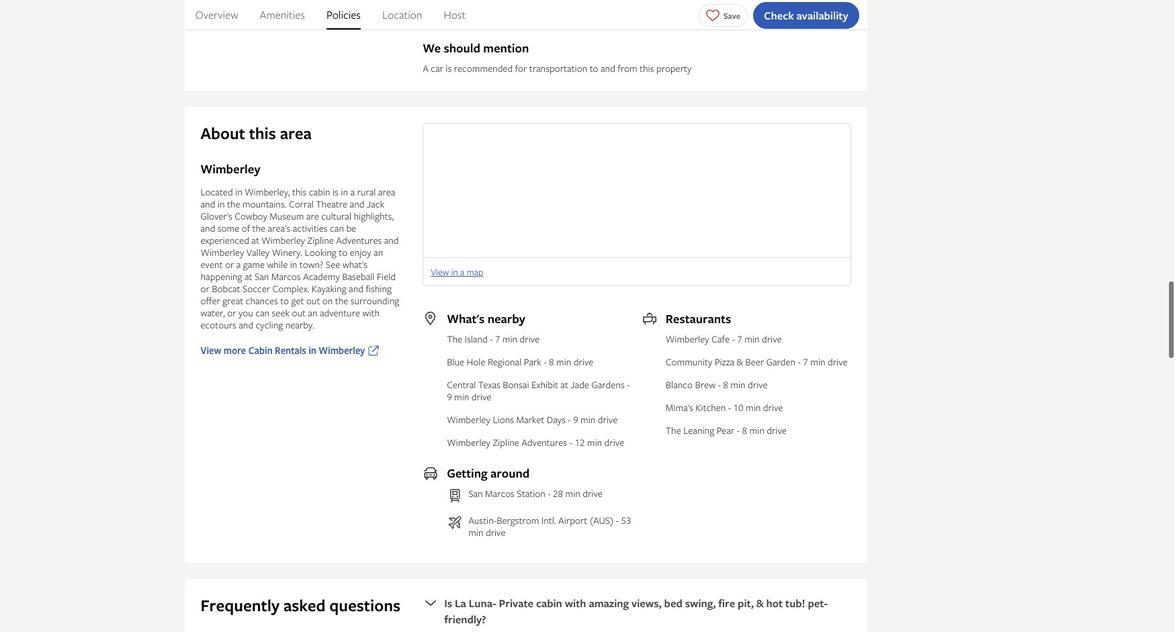 Task type: vqa. For each thing, say whether or not it's contained in the screenshot.
your in the region
no



Task type: locate. For each thing, give the bounding box(es) containing it.
0 horizontal spatial fire
[[705, 0, 718, 4]]

0 horizontal spatial 9
[[447, 391, 452, 403]]

- left 53
[[616, 514, 619, 527]]

list containing the island
[[447, 333, 632, 449]]

are
[[306, 210, 319, 223]]

- right 'days'
[[568, 414, 571, 426]]

adventures inside located in wimberley, this cabin is in a rural area and in the mountains. corral theatre and jack glover's cowboy museum are cultural highlights, and some of the area's activities can be experienced at wimberley zipline adventures and wimberley valley winery. looking to enjoy an event or a game while in town? see what's happening at san marcos academy baseball field or bobcat soccer complex. kayaking and fishing offer great chances to get out on the surrounding water, or you can seek out an adventure with ecotours and cycling nearby.
[[336, 234, 382, 247]]

the right on
[[335, 295, 348, 307]]

can
[[330, 222, 344, 235], [255, 307, 270, 319]]

min up jade
[[556, 356, 571, 369]]

airport
[[558, 514, 588, 527]]

0 vertical spatial cabin
[[309, 186, 330, 198]]

a
[[580, 0, 585, 4], [698, 0, 703, 4], [773, 0, 777, 4], [423, 3, 427, 16], [493, 3, 497, 16], [350, 186, 355, 198], [236, 258, 241, 271]]

0 vertical spatial marcos
[[271, 270, 301, 283]]

2 horizontal spatial 8
[[742, 424, 747, 437]]

game
[[243, 258, 265, 271]]

min right 10
[[746, 401, 761, 414]]

and inside safety features at this property include a carbon monoxide detector, a fire extinguisher, a smoke detector, a first aid kit, and a deadbolt lock
[[476, 3, 490, 16]]

island
[[465, 333, 488, 346]]

smoke
[[780, 0, 806, 4]]

experienced
[[201, 234, 249, 247]]

check availability button
[[753, 2, 859, 29]]

surrounding
[[351, 295, 399, 307]]

this up museum
[[292, 186, 307, 198]]

drive left intl.
[[486, 526, 506, 539]]

and down highlights,
[[384, 234, 399, 247]]

1 horizontal spatial 7
[[737, 333, 742, 346]]

in
[[235, 186, 242, 198], [341, 186, 348, 198], [218, 198, 225, 211], [290, 258, 297, 271], [309, 344, 316, 357]]

property left include
[[512, 0, 547, 4]]

- left 10
[[728, 401, 731, 414]]

san marcos station - 28 min drive
[[469, 487, 603, 500]]

9
[[447, 391, 452, 403], [573, 414, 578, 426]]

is for wimberley,
[[333, 186, 339, 198]]

kitchen
[[696, 401, 726, 414]]

1 horizontal spatial zipline
[[493, 436, 519, 449]]

1 horizontal spatial property
[[657, 62, 692, 75]]

san
[[255, 270, 269, 283], [469, 487, 483, 500]]

zipline down are
[[307, 234, 334, 247]]

to left get
[[280, 295, 289, 307]]

drive
[[520, 333, 540, 346], [762, 333, 782, 346], [574, 356, 594, 369], [828, 356, 848, 369], [748, 379, 768, 391], [472, 391, 492, 403], [763, 401, 783, 414], [598, 414, 618, 426], [767, 424, 787, 437], [605, 436, 624, 449], [583, 487, 603, 500], [486, 526, 506, 539]]

questions
[[330, 595, 401, 617]]

drive up garden
[[762, 333, 782, 346]]

the up some
[[227, 198, 240, 211]]

is inside located in wimberley, this cabin is in a rural area and in the mountains. corral theatre and jack glover's cowboy museum are cultural highlights, and some of the area's activities can be experienced at wimberley zipline adventures and wimberley valley winery. looking to enjoy an event or a game while in town? see what's happening at san marcos academy baseball field or bobcat soccer complex. kayaking and fishing offer great chances to get out on the surrounding water, or you can seek out an adventure with ecotours and cycling nearby.
[[333, 186, 339, 198]]

1 horizontal spatial cabin
[[536, 596, 562, 611]]

1 vertical spatial is
[[333, 186, 339, 198]]

property right from
[[657, 62, 692, 75]]

1 vertical spatial fire
[[719, 596, 735, 611]]

an left on
[[308, 307, 318, 319]]

2 vertical spatial or
[[227, 307, 236, 319]]

0 horizontal spatial marcos
[[271, 270, 301, 283]]

1 horizontal spatial is
[[446, 62, 452, 75]]

list containing overview
[[184, 0, 867, 30]]

detector, up the availability
[[808, 0, 844, 4]]

at inside safety features at this property include a carbon monoxide detector, a fire extinguisher, a smoke detector, a first aid kit, and a deadbolt lock
[[485, 0, 493, 4]]

activities
[[293, 222, 328, 235]]

7 right island
[[495, 333, 500, 346]]

1 vertical spatial area
[[378, 186, 395, 198]]

exhibit
[[532, 379, 558, 391]]

0 horizontal spatial property
[[512, 0, 547, 4]]

field
[[377, 270, 396, 283]]

zipline inside located in wimberley, this cabin is in a rural area and in the mountains. corral theatre and jack glover's cowboy museum are cultural highlights, and some of the area's activities can be experienced at wimberley zipline adventures and wimberley valley winery. looking to enjoy an event or a game while in town? see what's happening at san marcos academy baseball field or bobcat soccer complex. kayaking and fishing offer great chances to get out on the surrounding water, or you can seek out an adventure with ecotours and cycling nearby.
[[307, 234, 334, 247]]

2 detector, from the left
[[808, 0, 844, 4]]

water,
[[201, 307, 225, 319]]

drive inside the - 9 min drive
[[472, 391, 492, 403]]

0 horizontal spatial detector,
[[659, 0, 696, 4]]

bobcat
[[212, 282, 240, 295]]

wimberley up community
[[666, 333, 709, 346]]

the leaning pear - 8 min drive
[[666, 424, 787, 437]]

gardens
[[592, 379, 625, 391]]

out left on
[[306, 295, 320, 307]]

valley
[[246, 246, 270, 259]]

get
[[291, 295, 304, 307]]

2 vertical spatial the
[[335, 295, 348, 307]]

1 vertical spatial or
[[201, 282, 210, 295]]

is inside we should mention a car is recommended for transportation to and from this property
[[446, 62, 452, 75]]

min up beer on the right bottom
[[745, 333, 760, 346]]

marcos
[[271, 270, 301, 283], [485, 487, 515, 500]]

a up check
[[773, 0, 777, 4]]

this right 'kit,'
[[495, 0, 509, 4]]

nearby.
[[285, 319, 314, 332]]

- right brew
[[718, 379, 721, 391]]

0 vertical spatial 8
[[549, 356, 554, 369]]

san down getting
[[469, 487, 483, 500]]

0 vertical spatial is
[[446, 62, 452, 75]]

cabin
[[248, 344, 273, 357]]

0 vertical spatial the
[[447, 333, 462, 346]]

zipline down lions
[[493, 436, 519, 449]]

1 horizontal spatial area
[[378, 186, 395, 198]]

drive down community pizza & beer garden - 7 min drive
[[748, 379, 768, 391]]

1 vertical spatial the
[[252, 222, 266, 235]]

1 horizontal spatial &
[[757, 596, 764, 611]]

1 horizontal spatial marcos
[[485, 487, 515, 500]]

the
[[227, 198, 240, 211], [252, 222, 266, 235], [335, 295, 348, 307]]

cabin up are
[[309, 186, 330, 198]]

can left be
[[330, 222, 344, 235]]

0 horizontal spatial the
[[447, 333, 462, 346]]

- right garden
[[798, 356, 801, 369]]

8
[[549, 356, 554, 369], [723, 379, 728, 391], [742, 424, 747, 437]]

1 vertical spatial to
[[339, 246, 348, 259]]

0 horizontal spatial an
[[308, 307, 318, 319]]

list containing wimberley cafe - 7 min drive
[[666, 333, 848, 437]]

cabin for frequently asked questions
[[536, 596, 562, 611]]

fire inside safety features at this property include a carbon monoxide detector, a fire extinguisher, a smoke detector, a first aid kit, and a deadbolt lock
[[705, 0, 718, 4]]

list
[[184, 0, 867, 30], [447, 333, 632, 449], [666, 333, 848, 437], [447, 487, 632, 539]]

san inside located in wimberley, this cabin is in a rural area and in the mountains. corral theatre and jack glover's cowboy museum are cultural highlights, and some of the area's activities can be experienced at wimberley zipline adventures and wimberley valley winery. looking to enjoy an event or a game while in town? see what's happening at san marcos academy baseball field or bobcat soccer complex. kayaking and fishing offer great chances to get out on the surrounding water, or you can seek out an adventure with ecotours and cycling nearby.
[[255, 270, 269, 283]]

0 vertical spatial property
[[512, 0, 547, 4]]

brew
[[695, 379, 716, 391]]

0 horizontal spatial with
[[363, 307, 380, 319]]

7 right garden
[[803, 356, 808, 369]]

drive right 10
[[763, 401, 783, 414]]

recommended
[[454, 62, 513, 75]]

1 vertical spatial san
[[469, 487, 483, 500]]

in left rural at the left
[[341, 186, 348, 198]]

with inside located in wimberley, this cabin is in a rural area and in the mountains. corral theatre and jack glover's cowboy museum are cultural highlights, and some of the area's activities can be experienced at wimberley zipline adventures and wimberley valley winery. looking to enjoy an event or a game while in town? see what's happening at san marcos academy baseball field or bobcat soccer complex. kayaking and fishing offer great chances to get out on the surrounding water, or you can seek out an adventure with ecotours and cycling nearby.
[[363, 307, 380, 319]]

fire up the save button
[[705, 0, 718, 4]]

0 vertical spatial fire
[[705, 0, 718, 4]]

or right event
[[225, 258, 234, 271]]

8 right park
[[549, 356, 554, 369]]

7
[[495, 333, 500, 346], [737, 333, 742, 346], [803, 356, 808, 369]]

1 horizontal spatial out
[[306, 295, 320, 307]]

in right located in the top of the page
[[235, 186, 242, 198]]

1 vertical spatial &
[[757, 596, 764, 611]]

0 vertical spatial zipline
[[307, 234, 334, 247]]

at
[[485, 0, 493, 4], [252, 234, 259, 247], [245, 270, 252, 283], [561, 379, 568, 391]]

cabin inside located in wimberley, this cabin is in a rural area and in the mountains. corral theatre and jack glover's cowboy museum are cultural highlights, and some of the area's activities can be experienced at wimberley zipline adventures and wimberley valley winery. looking to enjoy an event or a game while in town? see what's happening at san marcos academy baseball field or bobcat soccer complex. kayaking and fishing offer great chances to get out on the surrounding water, or you can seek out an adventure with ecotours and cycling nearby.
[[309, 186, 330, 198]]

winery.
[[272, 246, 303, 259]]

0 vertical spatial an
[[374, 246, 383, 259]]

0 vertical spatial the
[[227, 198, 240, 211]]

this inside safety features at this property include a carbon monoxide detector, a fire extinguisher, a smoke detector, a first aid kit, and a deadbolt lock
[[495, 0, 509, 4]]

with left amazing
[[565, 596, 586, 611]]

drive up jade
[[574, 356, 594, 369]]

this right from
[[640, 62, 654, 75]]

what's
[[447, 311, 485, 328]]

0 vertical spatial to
[[590, 62, 598, 75]]

1 horizontal spatial 8
[[723, 379, 728, 391]]

min
[[503, 333, 518, 346], [745, 333, 760, 346], [556, 356, 571, 369], [811, 356, 826, 369], [731, 379, 746, 391], [454, 391, 469, 403], [746, 401, 761, 414], [581, 414, 596, 426], [750, 424, 765, 437], [587, 436, 602, 449], [566, 487, 581, 500], [469, 526, 484, 539]]

lock
[[537, 3, 554, 16]]

1 horizontal spatial fire
[[719, 596, 735, 611]]

1 horizontal spatial the
[[252, 222, 266, 235]]

min down nearby
[[503, 333, 518, 346]]

community
[[666, 356, 713, 369]]

0 vertical spatial can
[[330, 222, 344, 235]]

min inside the - 9 min drive
[[454, 391, 469, 403]]

1 vertical spatial zipline
[[493, 436, 519, 449]]

hot
[[766, 596, 783, 611]]

9 down blue
[[447, 391, 452, 403]]

blue hole regional park - 8 min drive
[[447, 356, 594, 369]]

1 horizontal spatial the
[[666, 424, 681, 437]]

1 vertical spatial the
[[666, 424, 681, 437]]

is right car
[[446, 62, 452, 75]]

to inside we should mention a car is recommended for transportation to and from this property
[[590, 62, 598, 75]]

mention
[[483, 40, 529, 57]]

at right 'kit,'
[[485, 0, 493, 4]]

policies link
[[327, 0, 361, 30]]

1 horizontal spatial an
[[374, 246, 383, 259]]

1 vertical spatial marcos
[[485, 487, 515, 500]]

deadbolt
[[499, 3, 535, 16]]

1 horizontal spatial 9
[[573, 414, 578, 426]]

2 vertical spatial to
[[280, 295, 289, 307]]

or left bobcat
[[201, 282, 210, 295]]

1 horizontal spatial detector,
[[808, 0, 844, 4]]

to left from
[[590, 62, 598, 75]]

1 horizontal spatial san
[[469, 487, 483, 500]]

1 detector, from the left
[[659, 0, 696, 4]]

tub!
[[786, 596, 805, 611]]

0 horizontal spatial cabin
[[309, 186, 330, 198]]

0 horizontal spatial adventures
[[336, 234, 382, 247]]

min left texas
[[454, 391, 469, 403]]

and right 'kit,'
[[476, 3, 490, 16]]

7 for island
[[495, 333, 500, 346]]

- right park
[[544, 356, 547, 369]]

cabin for about this area
[[309, 186, 330, 198]]

first
[[430, 3, 445, 16]]

8 right pear
[[742, 424, 747, 437]]

swing,
[[685, 596, 716, 611]]

7 for cafe
[[737, 333, 742, 346]]

drive down hole
[[472, 391, 492, 403]]

& right pit,
[[757, 596, 764, 611]]

drive right garden
[[828, 356, 848, 369]]

1 vertical spatial 9
[[573, 414, 578, 426]]

corral
[[289, 198, 314, 211]]

mima's kitchen - 10 min drive
[[666, 401, 783, 414]]

detector, right monoxide
[[659, 0, 696, 4]]

0 vertical spatial &
[[737, 356, 743, 369]]

park
[[524, 356, 542, 369]]

0 horizontal spatial is
[[333, 186, 339, 198]]

seek
[[272, 307, 290, 319]]

0 horizontal spatial to
[[280, 295, 289, 307]]

to left enjoy
[[339, 246, 348, 259]]

0 horizontal spatial can
[[255, 307, 270, 319]]

min left "bergstrom"
[[469, 526, 484, 539]]

adventures up 'what's'
[[336, 234, 382, 247]]

is la luna- private cabin with amazing views, bed swing, fire pit, & hot tub! pet- friendly?
[[444, 596, 828, 627]]

marcos down winery.
[[271, 270, 301, 283]]

1 vertical spatial with
[[565, 596, 586, 611]]

blue
[[447, 356, 464, 369]]

adventures
[[336, 234, 382, 247], [522, 436, 567, 449]]

& left beer on the right bottom
[[737, 356, 743, 369]]

views,
[[632, 596, 662, 611]]

a left game
[[236, 258, 241, 271]]

2 vertical spatial 8
[[742, 424, 747, 437]]

0 horizontal spatial 7
[[495, 333, 500, 346]]

1 horizontal spatial adventures
[[522, 436, 567, 449]]

list containing san marcos station - 28 min drive
[[447, 487, 632, 539]]

1 vertical spatial cabin
[[536, 596, 562, 611]]

rentals
[[275, 344, 306, 357]]

8 right brew
[[723, 379, 728, 391]]

with down fishing at the left
[[363, 307, 380, 319]]

highlights,
[[354, 210, 394, 223]]

blanco brew - 8 min drive
[[666, 379, 768, 391]]

leaning
[[684, 424, 715, 437]]

0 horizontal spatial 8
[[549, 356, 554, 369]]

and left some
[[201, 222, 215, 235]]

this right about
[[249, 123, 276, 145]]

asked
[[284, 595, 326, 617]]

10
[[734, 401, 744, 414]]

9 inside the - 9 min drive
[[447, 391, 452, 403]]

happening
[[201, 270, 242, 283]]

adventures down 'days'
[[522, 436, 567, 449]]

0 vertical spatial san
[[255, 270, 269, 283]]

san up chances
[[255, 270, 269, 283]]

the right of in the top left of the page
[[252, 222, 266, 235]]

0 vertical spatial 9
[[447, 391, 452, 403]]

1 horizontal spatial with
[[565, 596, 586, 611]]

0 horizontal spatial zipline
[[307, 234, 334, 247]]

a left first
[[423, 3, 427, 16]]

area
[[280, 123, 312, 145], [378, 186, 395, 198]]

0 horizontal spatial san
[[255, 270, 269, 283]]

the for the leaning pear - 8 min drive
[[666, 424, 681, 437]]

overview
[[195, 7, 238, 22]]

& inside list
[[737, 356, 743, 369]]

0 vertical spatial with
[[363, 307, 380, 319]]

soccer
[[243, 282, 270, 295]]

of
[[242, 222, 250, 235]]

can right "you"
[[255, 307, 270, 319]]

2 horizontal spatial to
[[590, 62, 598, 75]]

cabin inside is la luna- private cabin with amazing views, bed swing, fire pit, & hot tub! pet- friendly?
[[536, 596, 562, 611]]

0 horizontal spatial the
[[227, 198, 240, 211]]

kayaking
[[312, 282, 347, 295]]

fire left pit,
[[719, 596, 735, 611]]

0 horizontal spatial &
[[737, 356, 743, 369]]

1 vertical spatial an
[[308, 307, 318, 319]]

glover's
[[201, 210, 232, 223]]

0 vertical spatial area
[[280, 123, 312, 145]]

lions
[[493, 414, 514, 426]]

drive down gardens
[[598, 414, 618, 426]]

some
[[218, 222, 239, 235]]

marcos down around
[[485, 487, 515, 500]]

- left 28
[[548, 487, 551, 500]]

view more cabin rentals in wimberley
[[201, 344, 365, 357]]

out right seek
[[292, 307, 306, 319]]

0 vertical spatial adventures
[[336, 234, 382, 247]]

1 vertical spatial property
[[657, 62, 692, 75]]

or left "you"
[[227, 307, 236, 319]]

this inside we should mention a car is recommended for transportation to and from this property
[[640, 62, 654, 75]]



Task type: describe. For each thing, give the bounding box(es) containing it.
save button
[[699, 4, 748, 27]]

wimberley lions market days - 9 min drive
[[447, 414, 618, 426]]

zipline inside list
[[493, 436, 519, 449]]

0 vertical spatial or
[[225, 258, 234, 271]]

looking
[[305, 246, 337, 259]]

restaurants
[[666, 311, 731, 328]]

2 horizontal spatial 7
[[803, 356, 808, 369]]

la
[[455, 596, 466, 611]]

53
[[621, 514, 631, 527]]

amazing
[[589, 596, 629, 611]]

- right island
[[490, 333, 493, 346]]

garden
[[766, 356, 796, 369]]

a left deadbolt
[[493, 3, 497, 16]]

jade
[[571, 379, 589, 391]]

min up 10
[[731, 379, 746, 391]]

- right pear
[[737, 424, 740, 437]]

- right "cafe"
[[732, 333, 735, 346]]

safety
[[423, 0, 448, 4]]

great
[[223, 295, 243, 307]]

should
[[444, 40, 480, 57]]

drive up park
[[520, 333, 540, 346]]

wimberley,
[[245, 186, 290, 198]]

wimberley left lions
[[447, 414, 491, 426]]

wimberley zipline adventures - 12 min drive
[[447, 436, 624, 449]]

bed
[[664, 596, 683, 611]]

1 horizontal spatial to
[[339, 246, 348, 259]]

located
[[201, 186, 233, 198]]

jack
[[367, 198, 384, 211]]

friendly?
[[444, 612, 486, 627]]

while
[[267, 258, 288, 271]]

getting
[[447, 465, 488, 482]]

cafe
[[712, 333, 730, 346]]

frequently
[[201, 595, 280, 617]]

property inside we should mention a car is recommended for transportation to and from this property
[[657, 62, 692, 75]]

min right pear
[[750, 424, 765, 437]]

san inside list item
[[469, 487, 483, 500]]

and left fishing at the left
[[349, 282, 364, 295]]

pizza
[[715, 356, 735, 369]]

theatre
[[316, 198, 348, 211]]

in up some
[[218, 198, 225, 211]]

wimberley left the opens in a new window 'image'
[[319, 344, 365, 357]]

austin-
[[469, 514, 497, 527]]

around
[[491, 465, 530, 482]]

wimberley up located in the top of the page
[[201, 161, 260, 178]]

and inside we should mention a car is recommended for transportation to and from this property
[[601, 62, 615, 75]]

pear
[[717, 424, 735, 437]]

wimberley up getting
[[447, 436, 491, 449]]

check availability
[[764, 8, 848, 23]]

is for mention
[[446, 62, 452, 75]]

& inside is la luna- private cabin with amazing views, bed swing, fire pit, & hot tub! pet- friendly?
[[757, 596, 764, 611]]

list for restaurants
[[666, 333, 848, 437]]

blanco
[[666, 379, 693, 391]]

1 vertical spatial adventures
[[522, 436, 567, 449]]

market
[[516, 414, 545, 426]]

event
[[201, 258, 223, 271]]

and left cycling
[[239, 319, 253, 332]]

baseball
[[342, 270, 375, 283]]

- left 12
[[570, 436, 573, 449]]

min right 12
[[587, 436, 602, 449]]

about
[[201, 123, 245, 145]]

in right 'rentals'
[[309, 344, 316, 357]]

fire inside is la luna- private cabin with amazing views, bed swing, fire pit, & hot tub! pet- friendly?
[[719, 596, 735, 611]]

at right bobcat
[[245, 270, 252, 283]]

frequently asked questions
[[201, 595, 401, 617]]

the for the island - 7 min drive
[[447, 333, 462, 346]]

adventure
[[320, 307, 360, 319]]

be
[[346, 222, 356, 235]]

policies
[[327, 7, 361, 22]]

and up experienced
[[201, 198, 215, 211]]

is
[[444, 596, 452, 611]]

monoxide
[[618, 0, 657, 4]]

host
[[444, 7, 466, 22]]

- 9 min drive
[[447, 379, 630, 403]]

san marcos station - 28 min drive list item
[[447, 487, 632, 504]]

1 vertical spatial 8
[[723, 379, 728, 391]]

aid
[[448, 3, 459, 16]]

and left jack
[[350, 198, 365, 211]]

what's
[[343, 258, 368, 271]]

view more cabin rentals in wimberley link
[[201, 344, 407, 357]]

host link
[[444, 0, 466, 30]]

features
[[450, 0, 483, 4]]

wimberley up happening
[[201, 246, 244, 259]]

cultural
[[321, 210, 352, 223]]

offer
[[201, 295, 220, 307]]

days
[[547, 414, 566, 426]]

what's nearby
[[447, 311, 525, 328]]

station
[[517, 487, 546, 500]]

central
[[447, 379, 476, 391]]

in right while
[[290, 258, 297, 271]]

mountains.
[[243, 198, 287, 211]]

a left rural at the left
[[350, 186, 355, 198]]

min right garden
[[811, 356, 826, 369]]

on
[[322, 295, 333, 307]]

drive up (aus)
[[583, 487, 603, 500]]

- inside the - 9 min drive
[[627, 379, 630, 391]]

availability
[[797, 8, 848, 23]]

with inside is la luna- private cabin with amazing views, bed swing, fire pit, & hot tub! pet- friendly?
[[565, 596, 586, 611]]

area inside located in wimberley, this cabin is in a rural area and in the mountains. corral theatre and jack glover's cowboy museum are cultural highlights, and some of the area's activities can be experienced at wimberley zipline adventures and wimberley valley winery. looking to enjoy an event or a game while in town? see what's happening at san marcos academy baseball field or bobcat soccer complex. kayaking and fishing offer great chances to get out on the surrounding water, or you can seek out an adventure with ecotours and cycling nearby.
[[378, 186, 395, 198]]

1 vertical spatial can
[[255, 307, 270, 319]]

min right 28
[[566, 487, 581, 500]]

0 horizontal spatial out
[[292, 307, 306, 319]]

enjoy
[[350, 246, 371, 259]]

include
[[549, 0, 578, 4]]

drive right 12
[[605, 436, 624, 449]]

from
[[618, 62, 638, 75]]

(aus)
[[590, 514, 614, 527]]

- inside "austin-bergstrom intl. airport (aus) - 53 min drive"
[[616, 514, 619, 527]]

property inside safety features at this property include a carbon monoxide detector, a fire extinguisher, a smoke detector, a first aid kit, and a deadbolt lock
[[512, 0, 547, 4]]

marcos inside located in wimberley, this cabin is in a rural area and in the mountains. corral theatre and jack glover's cowboy museum are cultural highlights, and some of the area's activities can be experienced at wimberley zipline adventures and wimberley valley winery. looking to enjoy an event or a game while in town? see what's happening at san marcos academy baseball field or bobcat soccer complex. kayaking and fishing offer great chances to get out on the surrounding water, or you can seek out an adventure with ecotours and cycling nearby.
[[271, 270, 301, 283]]

a left carbon
[[580, 0, 585, 4]]

intl.
[[542, 514, 556, 527]]

amenities link
[[260, 0, 305, 30]]

located in wimberley, this cabin is in a rural area and in the mountains. corral theatre and jack glover's cowboy museum are cultural highlights, and some of the area's activities can be experienced at wimberley zipline adventures and wimberley valley winery. looking to enjoy an event or a game while in town? see what's happening at san marcos academy baseball field or bobcat soccer complex. kayaking and fishing offer great chances to get out on the surrounding water, or you can seek out an adventure with ecotours and cycling nearby.
[[201, 186, 399, 332]]

the island - 7 min drive
[[447, 333, 540, 346]]

a up the save button
[[698, 0, 703, 4]]

location
[[382, 7, 422, 22]]

drive right pear
[[767, 424, 787, 437]]

drive inside "austin-bergstrom intl. airport (aus) - 53 min drive"
[[486, 526, 506, 539]]

28
[[553, 487, 563, 500]]

mima's
[[666, 401, 693, 414]]

opens in a new window image
[[368, 345, 380, 357]]

at right of in the top left of the page
[[252, 234, 259, 247]]

a
[[423, 62, 429, 75]]

2 horizontal spatial the
[[335, 295, 348, 307]]

car
[[431, 62, 443, 75]]

academy
[[303, 270, 340, 283]]

min up 12
[[581, 414, 596, 426]]

for
[[515, 62, 527, 75]]

12
[[575, 436, 585, 449]]

location link
[[382, 0, 422, 30]]

marcos inside san marcos station - 28 min drive list item
[[485, 487, 515, 500]]

beer
[[746, 356, 764, 369]]

wimberley down museum
[[262, 234, 305, 247]]

overview link
[[195, 0, 238, 30]]

austin-bergstrom intl. airport (aus) - 53 min drive list item
[[447, 514, 632, 539]]

1 horizontal spatial can
[[330, 222, 344, 235]]

list for getting around
[[447, 487, 632, 539]]

cycling
[[256, 319, 283, 332]]

at left jade
[[561, 379, 568, 391]]

cowboy
[[235, 210, 267, 223]]

list for what's nearby
[[447, 333, 632, 449]]

this inside located in wimberley, this cabin is in a rural area and in the mountains. corral theatre and jack glover's cowboy museum are cultural highlights, and some of the area's activities can be experienced at wimberley zipline adventures and wimberley valley winery. looking to enjoy an event or a game while in town? see what's happening at san marcos academy baseball field or bobcat soccer complex. kayaking and fishing offer great chances to get out on the surrounding water, or you can seek out an adventure with ecotours and cycling nearby.
[[292, 186, 307, 198]]

kit,
[[462, 3, 473, 16]]

min inside "austin-bergstrom intl. airport (aus) - 53 min drive"
[[469, 526, 484, 539]]

see
[[326, 258, 340, 271]]

0 horizontal spatial area
[[280, 123, 312, 145]]



